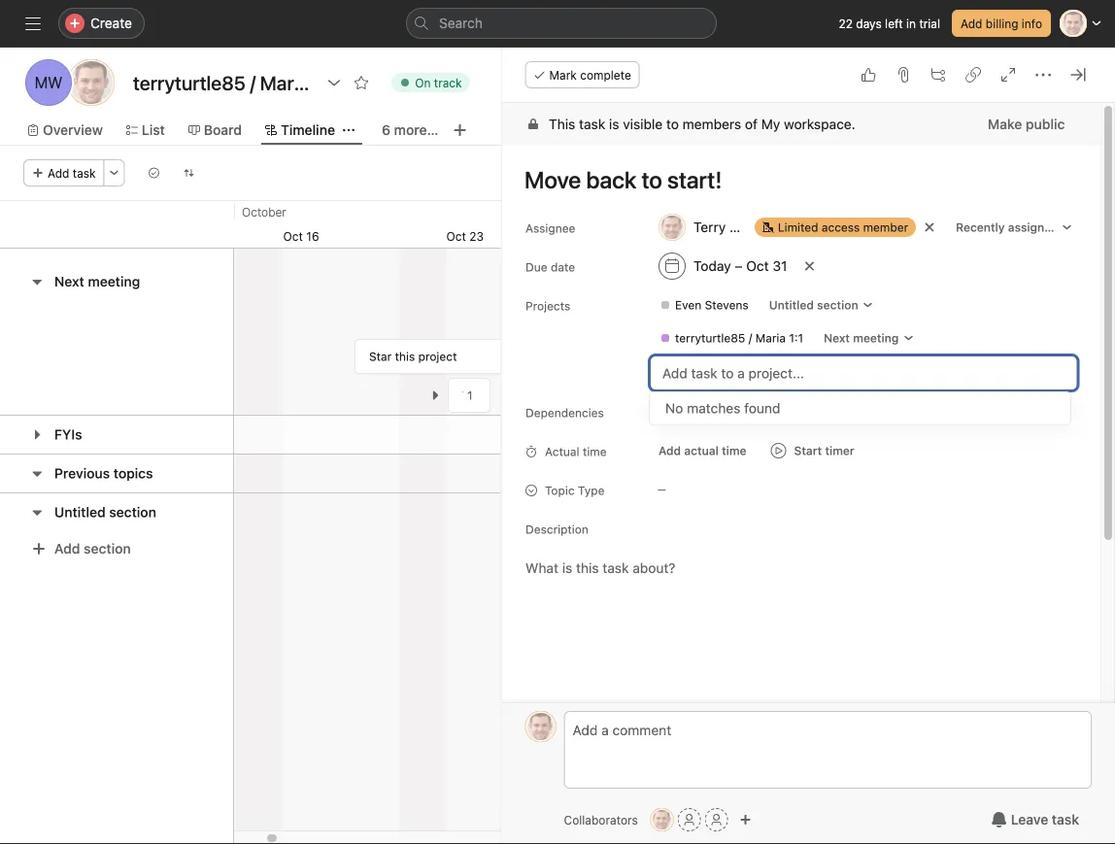 Task type: describe. For each thing, give the bounding box(es) containing it.
more…
[[394, 122, 438, 138]]

projects element
[[628, 288, 1099, 356]]

mark complete
[[549, 68, 631, 82]]

this
[[395, 350, 416, 363]]

start timer button
[[763, 437, 862, 464]]

workspace.
[[784, 116, 855, 132]]

add section button
[[23, 531, 139, 566]]

add for add section
[[54, 541, 80, 557]]

oct 23
[[446, 229, 484, 243]]

–
[[734, 258, 742, 274]]

main content inside 'move back to start!' dialog
[[502, 103, 1101, 844]]

previous
[[54, 465, 110, 481]]

date
[[550, 260, 575, 274]]

section inside untitled section button
[[109, 504, 156, 520]]

time inside dropdown button
[[721, 444, 746, 458]]

recently
[[956, 221, 1005, 234]]

attachments: add a file to this task, move back to start! image
[[896, 67, 911, 83]]

collapse task list for the section untitled section image
[[29, 505, 45, 520]]

next meeting button
[[815, 324, 923, 352]]

terryturtle85 / maria 1:1
[[675, 331, 803, 345]]

members
[[682, 116, 741, 132]]

more actions for this task image
[[1035, 67, 1051, 83]]

today
[[693, 258, 731, 274]]

in
[[906, 17, 916, 30]]

mark complete button
[[525, 61, 640, 88]]

previous topics
[[54, 465, 153, 481]]

add actual time
[[658, 444, 746, 458]]

1
[[468, 389, 473, 402]]

2 vertical spatial tt
[[655, 813, 670, 827]]

even stevens
[[675, 298, 748, 312]]

limited
[[778, 221, 818, 234]]

close details image
[[1070, 67, 1086, 83]]

turtle
[[729, 219, 765, 235]]

add dependencies
[[658, 405, 763, 419]]

today – oct 31
[[693, 258, 787, 274]]

task for this
[[579, 116, 605, 132]]

board
[[204, 122, 242, 138]]

1 horizontal spatial tt button
[[651, 808, 674, 832]]

overview
[[43, 122, 103, 138]]

timer
[[825, 444, 854, 458]]

0 vertical spatial next meeting
[[54, 273, 140, 289]]

add actual time button
[[649, 437, 755, 464]]

— button
[[649, 476, 766, 503]]

terryturtle85 / maria 1:1 link
[[651, 328, 811, 348]]

list link
[[126, 119, 165, 141]]

actual time
[[545, 445, 606, 458]]

add billing info button
[[952, 10, 1051, 37]]

/
[[748, 331, 752, 345]]

on
[[415, 76, 431, 89]]

leave task button
[[979, 802, 1092, 837]]

untitled section button
[[760, 291, 882, 319]]

even stevens link
[[651, 295, 756, 315]]

due
[[525, 260, 547, 274]]

meeting inside next meeting button
[[88, 273, 140, 289]]

0 horizontal spatial time
[[582, 445, 606, 458]]

collaborators
[[564, 813, 638, 827]]

this
[[548, 116, 575, 132]]

none image
[[183, 167, 195, 179]]

task for leave
[[1052, 812, 1079, 828]]

visible
[[623, 116, 662, 132]]

mark
[[549, 68, 577, 82]]

22 days left in trial
[[839, 17, 940, 30]]

actual
[[545, 445, 579, 458]]

add or remove collaborators image
[[740, 814, 752, 826]]

add section
[[54, 541, 131, 557]]

make
[[987, 116, 1022, 132]]

fyis button
[[54, 417, 82, 452]]

track
[[434, 76, 462, 89]]

22
[[839, 17, 853, 30]]

all tasks image
[[148, 167, 160, 179]]

leave task
[[1011, 812, 1079, 828]]

timeline
[[281, 122, 335, 138]]

actual
[[684, 444, 718, 458]]

section inside add section button
[[84, 541, 131, 557]]

collapse task list for the section next meeting image
[[29, 274, 45, 289]]

info
[[1022, 17, 1042, 30]]

due date
[[525, 260, 575, 274]]

more actions image
[[108, 167, 120, 179]]

remove assignee image
[[924, 221, 935, 233]]

untitled section inside dropdown button
[[769, 298, 858, 312]]

timeline link
[[265, 119, 335, 141]]

remove task from terryturtle85 / maria 1:1 element
[[927, 324, 954, 352]]

next inside button
[[54, 273, 84, 289]]

move back to start! dialog
[[502, 48, 1115, 844]]

task for add
[[73, 166, 96, 180]]

topic type
[[545, 484, 604, 497]]

show subtasks for task what's something that was harder than expected? image
[[430, 390, 441, 401]]



Task type: locate. For each thing, give the bounding box(es) containing it.
fyis
[[54, 426, 82, 442]]

6 more… button
[[382, 119, 438, 141]]

project
[[419, 350, 457, 363]]

add subtask image
[[931, 67, 946, 83]]

0 vertical spatial task
[[579, 116, 605, 132]]

make public
[[987, 116, 1065, 132]]

section up next meeting dropdown button
[[817, 298, 858, 312]]

next down untitled section dropdown button
[[823, 331, 850, 345]]

2 vertical spatial task
[[1052, 812, 1079, 828]]

start
[[794, 444, 822, 458]]

on track button
[[383, 69, 478, 96]]

mw
[[35, 73, 63, 92]]

show options image
[[327, 75, 342, 90]]

time right actual
[[582, 445, 606, 458]]

1 horizontal spatial meeting
[[853, 331, 898, 345]]

16
[[306, 229, 319, 243]]

time right the actual
[[721, 444, 746, 458]]

1 horizontal spatial task
[[579, 116, 605, 132]]

1 horizontal spatial tt
[[533, 720, 548, 733]]

1 vertical spatial tt button
[[651, 808, 674, 832]]

overview link
[[27, 119, 103, 141]]

star this project
[[370, 350, 457, 363]]

projects
[[525, 299, 570, 313]]

1 vertical spatial task
[[73, 166, 96, 180]]

1 horizontal spatial oct
[[446, 229, 466, 243]]

untitled section button
[[54, 495, 156, 530]]

previous topics button
[[54, 456, 153, 491]]

type
[[577, 484, 604, 497]]

trial
[[919, 17, 940, 30]]

0 vertical spatial untitled section
[[769, 298, 858, 312]]

terryturtle85
[[675, 331, 745, 345]]

start timer
[[794, 444, 854, 458]]

assigned
[[1008, 221, 1058, 234]]

section down untitled section button
[[84, 541, 131, 557]]

6 more…
[[382, 122, 438, 138]]

oct for oct 23
[[446, 229, 466, 243]]

add inside dropdown button
[[658, 444, 681, 458]]

on track
[[415, 76, 462, 89]]

even
[[675, 298, 701, 312]]

task right leave
[[1052, 812, 1079, 828]]

meeting up add task to a project... text field
[[853, 331, 898, 345]]

untitled inside button
[[54, 504, 106, 520]]

0 horizontal spatial oct
[[283, 229, 303, 243]]

to
[[666, 116, 679, 132]]

next right collapse task list for the section next meeting icon
[[54, 273, 84, 289]]

create button
[[58, 8, 145, 39]]

create
[[90, 15, 132, 31]]

1 vertical spatial section
[[109, 504, 156, 520]]

next meeting button
[[54, 264, 140, 299]]

next
[[54, 273, 84, 289], [823, 331, 850, 345]]

dependencies
[[525, 406, 604, 420]]

assignee
[[525, 221, 575, 235]]

section inside untitled section dropdown button
[[817, 298, 858, 312]]

add up 'add actual time'
[[658, 405, 681, 419]]

maria
[[755, 331, 785, 345]]

6
[[382, 122, 390, 138]]

add tab image
[[452, 122, 468, 138]]

2 horizontal spatial oct
[[746, 258, 769, 274]]

complete
[[580, 68, 631, 82]]

my
[[761, 116, 780, 132]]

0 vertical spatial next
[[54, 273, 84, 289]]

add inside button
[[658, 405, 681, 419]]

oct 16
[[283, 229, 319, 243]]

is
[[609, 116, 619, 132]]

expand sidebar image
[[25, 16, 41, 31]]

search list box
[[406, 8, 717, 39]]

add down overview link
[[48, 166, 69, 180]]

meeting inside next meeting dropdown button
[[853, 331, 898, 345]]

dependencies
[[684, 405, 763, 419]]

expand task list for the section fyis image
[[29, 427, 45, 442]]

topic
[[545, 484, 574, 497]]

tt
[[82, 73, 101, 92], [533, 720, 548, 733], [655, 813, 670, 827]]

untitled up add section button
[[54, 504, 106, 520]]

0 horizontal spatial next
[[54, 273, 84, 289]]

next meeting
[[54, 273, 140, 289], [823, 331, 898, 345]]

1:1
[[789, 331, 803, 345]]

copy task link image
[[966, 67, 981, 83]]

add dependencies button
[[649, 398, 772, 425]]

0 horizontal spatial tt button
[[525, 711, 556, 742]]

task
[[579, 116, 605, 132], [73, 166, 96, 180], [1052, 812, 1079, 828]]

next inside dropdown button
[[823, 331, 850, 345]]

oct right – in the top right of the page
[[746, 258, 769, 274]]

oct left 23
[[446, 229, 466, 243]]

oct inside main content
[[746, 258, 769, 274]]

Add task to a project... text field
[[649, 356, 1077, 390]]

1 vertical spatial next
[[823, 331, 850, 345]]

of
[[745, 116, 757, 132]]

stevens
[[704, 298, 748, 312]]

october
[[242, 205, 286, 219]]

section down the topics
[[109, 504, 156, 520]]

full screen image
[[1001, 67, 1016, 83]]

add left billing
[[961, 17, 982, 30]]

add for add task
[[48, 166, 69, 180]]

member
[[863, 221, 908, 234]]

0 likes. click to like this task image
[[861, 67, 876, 83]]

0 horizontal spatial untitled section
[[54, 504, 156, 520]]

0 horizontal spatial tt
[[82, 73, 101, 92]]

—
[[657, 484, 666, 495]]

untitled section up add section
[[54, 504, 156, 520]]

1 vertical spatial untitled section
[[54, 504, 156, 520]]

next meeting inside dropdown button
[[823, 331, 898, 345]]

main content
[[502, 103, 1101, 844]]

search
[[439, 15, 483, 31]]

leave
[[1011, 812, 1048, 828]]

31
[[772, 258, 787, 274]]

1 horizontal spatial next meeting
[[823, 331, 898, 345]]

0 vertical spatial tt button
[[525, 711, 556, 742]]

0 vertical spatial meeting
[[88, 273, 140, 289]]

this task is visible to members of my workspace.
[[548, 116, 855, 132]]

0 horizontal spatial next meeting
[[54, 273, 140, 289]]

oct for oct 16
[[283, 229, 303, 243]]

2 horizontal spatial task
[[1052, 812, 1079, 828]]

untitled inside dropdown button
[[769, 298, 814, 312]]

untitled
[[769, 298, 814, 312], [54, 504, 106, 520]]

tab actions image
[[343, 124, 355, 136]]

0 horizontal spatial meeting
[[88, 273, 140, 289]]

23
[[469, 229, 484, 243]]

untitled up 1:1
[[769, 298, 814, 312]]

recently assigned button
[[947, 214, 1081, 241]]

0 vertical spatial untitled
[[769, 298, 814, 312]]

access
[[821, 221, 860, 234]]

oct left 16
[[283, 229, 303, 243]]

terry
[[693, 219, 725, 235]]

1 horizontal spatial untitled section
[[769, 298, 858, 312]]

0 horizontal spatial untitled
[[54, 504, 106, 520]]

add inside button
[[961, 17, 982, 30]]

None text field
[[128, 65, 317, 100]]

untitled section up 1:1
[[769, 298, 858, 312]]

0 vertical spatial tt
[[82, 73, 101, 92]]

1 vertical spatial meeting
[[853, 331, 898, 345]]

add for add actual time
[[658, 444, 681, 458]]

1 horizontal spatial next
[[823, 331, 850, 345]]

billing
[[986, 17, 1018, 30]]

add for add dependencies
[[658, 405, 681, 419]]

add to starred image
[[354, 75, 369, 90]]

Task Name text field
[[512, 157, 1077, 202]]

star
[[370, 350, 392, 363]]

1 vertical spatial next meeting
[[823, 331, 898, 345]]

0 vertical spatial section
[[817, 298, 858, 312]]

1 horizontal spatial untitled
[[769, 298, 814, 312]]

add for add billing info
[[961, 17, 982, 30]]

terry turtle
[[693, 219, 765, 235]]

1 horizontal spatial time
[[721, 444, 746, 458]]

2 vertical spatial section
[[84, 541, 131, 557]]

next meeting right collapse task list for the section next meeting icon
[[54, 273, 140, 289]]

task left is
[[579, 116, 605, 132]]

0 horizontal spatial task
[[73, 166, 96, 180]]

1 vertical spatial tt
[[533, 720, 548, 733]]

section
[[817, 298, 858, 312], [109, 504, 156, 520], [84, 541, 131, 557]]

collapse task list for the section previous topics image
[[29, 466, 45, 481]]

recently assigned
[[956, 221, 1058, 234]]

2 horizontal spatial tt
[[655, 813, 670, 827]]

next meeting up add task to a project... text field
[[823, 331, 898, 345]]

board link
[[188, 119, 242, 141]]

add down untitled section button
[[54, 541, 80, 557]]

task left more actions image
[[73, 166, 96, 180]]

days
[[856, 17, 882, 30]]

add left the actual
[[658, 444, 681, 458]]

clear due date image
[[803, 260, 815, 272]]

meeting right collapse task list for the section next meeting icon
[[88, 273, 140, 289]]

add
[[961, 17, 982, 30], [48, 166, 69, 180], [658, 405, 681, 419], [658, 444, 681, 458], [54, 541, 80, 557]]

search button
[[406, 8, 717, 39]]

main content containing this task is visible to members of my workspace.
[[502, 103, 1101, 844]]

make public button
[[975, 107, 1077, 142]]

1 vertical spatial untitled
[[54, 504, 106, 520]]



Task type: vqa. For each thing, say whether or not it's contained in the screenshot.
Kendall
no



